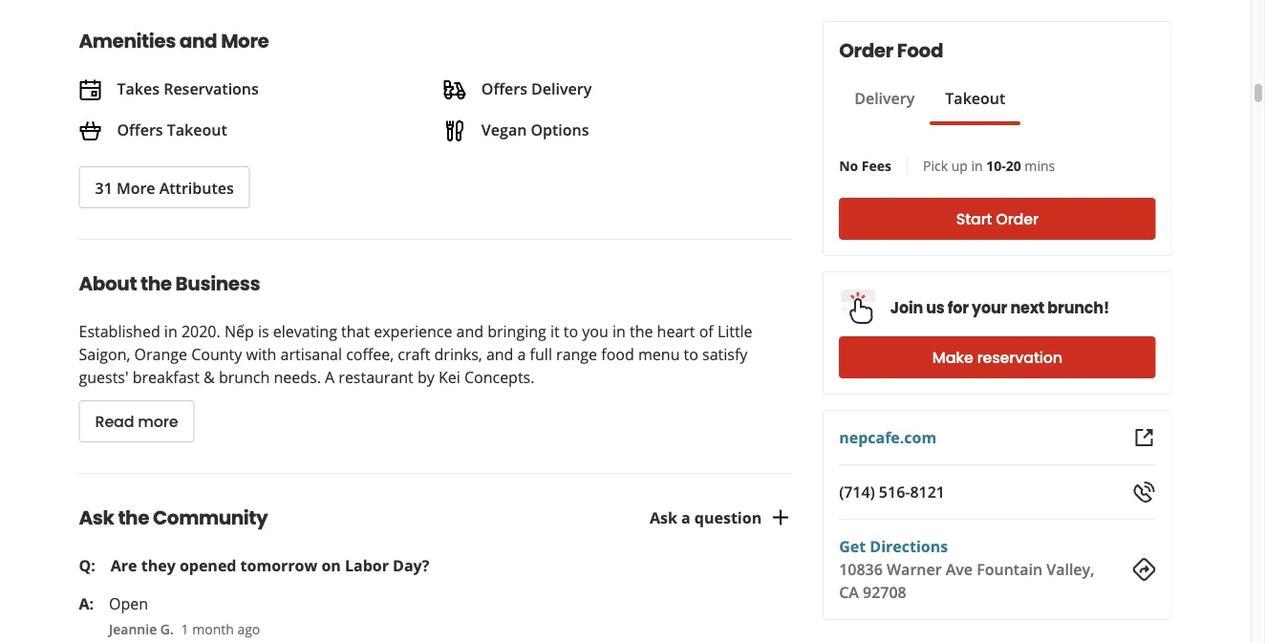 Task type: vqa. For each thing, say whether or not it's contained in the screenshot.
Restaurants
no



Task type: locate. For each thing, give the bounding box(es) containing it.
the up menu
[[630, 321, 653, 342]]

and up takes reservations
[[180, 27, 217, 54]]

month
[[192, 620, 234, 638]]

warner
[[887, 559, 942, 580]]

read more
[[95, 411, 178, 433]]

offers for offers delivery
[[482, 78, 528, 98]]

2 vertical spatial and
[[486, 344, 514, 365]]

0 horizontal spatial takeout
[[167, 119, 227, 139]]

join
[[891, 297, 924, 319]]

of
[[699, 321, 714, 342]]

order right start
[[996, 208, 1039, 230]]

the for business
[[141, 271, 172, 298]]

1 vertical spatial takeout
[[167, 119, 227, 139]]

0 horizontal spatial order
[[840, 37, 894, 64]]

ask the community
[[79, 505, 268, 532]]

get
[[840, 536, 866, 557]]

1 horizontal spatial takeout
[[946, 88, 1006, 109]]

concepts.
[[465, 367, 535, 388]]

valley,
[[1047, 559, 1095, 580]]

needs.
[[274, 367, 321, 388]]

31
[[95, 178, 113, 198]]

2 horizontal spatial and
[[486, 344, 514, 365]]

1 vertical spatial a
[[682, 507, 691, 528]]

more inside dropdown button
[[117, 178, 155, 198]]

a inside 'element'
[[682, 507, 691, 528]]

1 horizontal spatial a
[[682, 507, 691, 528]]

(714)
[[840, 482, 875, 502]]

start
[[957, 208, 993, 230]]

about the business element
[[48, 239, 793, 443]]

us
[[927, 297, 945, 319]]

to down heart
[[684, 344, 699, 365]]

to
[[564, 321, 579, 342], [684, 344, 699, 365]]

ask up q:
[[79, 505, 114, 532]]

in up 'orange'
[[164, 321, 178, 342]]

offers up vegan
[[482, 78, 528, 98]]

vegan
[[482, 119, 527, 139]]

1 horizontal spatial more
[[221, 27, 269, 54]]

in
[[972, 156, 983, 174], [164, 321, 178, 342], [613, 321, 626, 342]]

1 horizontal spatial delivery
[[855, 88, 915, 109]]

and up concepts.
[[486, 344, 514, 365]]

a
[[325, 367, 335, 388]]

offers for offers takeout
[[117, 119, 163, 139]]

takeout up takeout tab panel
[[946, 88, 1006, 109]]

offers down takes
[[117, 119, 163, 139]]

1 vertical spatial order
[[996, 208, 1039, 230]]

0 vertical spatial order
[[840, 37, 894, 64]]

the up are
[[118, 505, 149, 532]]

1 vertical spatial to
[[684, 344, 699, 365]]

1 vertical spatial more
[[117, 178, 155, 198]]

fountain
[[977, 559, 1043, 580]]

0 horizontal spatial a
[[518, 344, 526, 365]]

0 vertical spatial the
[[141, 271, 172, 298]]

up
[[952, 156, 968, 174]]

fees
[[862, 156, 892, 174]]

0 vertical spatial a
[[518, 344, 526, 365]]

and up drinks,
[[457, 321, 484, 342]]

24 order v2 image
[[443, 78, 466, 101]]

day?
[[393, 556, 430, 576]]

order inside button
[[996, 208, 1039, 230]]

more up "reservations"
[[221, 27, 269, 54]]

that
[[341, 321, 370, 342]]

make reservation
[[933, 347, 1063, 369]]

is
[[258, 321, 269, 342]]

24 directions v2 image
[[1133, 558, 1156, 581]]

the right about
[[141, 271, 172, 298]]

takeout down takes reservations
[[167, 119, 227, 139]]

1 vertical spatial the
[[630, 321, 653, 342]]

more
[[138, 411, 178, 433]]

0 horizontal spatial to
[[564, 321, 579, 342]]

more
[[221, 27, 269, 54], [117, 178, 155, 198]]

1 horizontal spatial in
[[613, 321, 626, 342]]

offers
[[482, 78, 528, 98], [117, 119, 163, 139]]

the for community
[[118, 505, 149, 532]]

options
[[531, 119, 589, 139]]

by
[[418, 367, 435, 388]]

community
[[153, 505, 268, 532]]

1 horizontal spatial offers
[[482, 78, 528, 98]]

established in 2020. nếp is elevating that experience and bringing it to you in the heart of little saigon, orange county with artisanal coffee, craft drinks, and a full range food menu to satisfy guests' breakfast & brunch needs. a restaurant by kei concepts.
[[79, 321, 753, 388]]

0 horizontal spatial ask
[[79, 505, 114, 532]]

takeout tab panel
[[840, 125, 1021, 133]]

1 horizontal spatial to
[[684, 344, 699, 365]]

2 vertical spatial the
[[118, 505, 149, 532]]

ave
[[946, 559, 973, 580]]

0 vertical spatial takeout
[[946, 88, 1006, 109]]

about
[[79, 271, 137, 298]]

order left food
[[840, 37, 894, 64]]

experience
[[374, 321, 453, 342]]

0 vertical spatial more
[[221, 27, 269, 54]]

a left full
[[518, 344, 526, 365]]

established
[[79, 321, 160, 342]]

tab list
[[840, 87, 1021, 125]]

the inside 'element'
[[118, 505, 149, 532]]

24 food v2 image
[[443, 119, 466, 142]]

food
[[602, 344, 635, 365]]

0 horizontal spatial more
[[117, 178, 155, 198]]

0 vertical spatial and
[[180, 27, 217, 54]]

more right 31
[[117, 178, 155, 198]]

start order
[[957, 208, 1039, 230]]

in right the up
[[972, 156, 983, 174]]

join us for your next brunch!
[[891, 297, 1110, 319]]

read more button
[[79, 401, 194, 443]]

they
[[141, 556, 176, 576]]

restaurant
[[339, 367, 414, 388]]

0 horizontal spatial in
[[164, 321, 178, 342]]

kei
[[439, 367, 461, 388]]

to right the it
[[564, 321, 579, 342]]

breakfast
[[133, 367, 200, 388]]

a:
[[79, 594, 94, 614]]

on
[[322, 556, 341, 576]]

brunch
[[219, 367, 270, 388]]

0 horizontal spatial delivery
[[532, 78, 592, 98]]

guests'
[[79, 367, 129, 388]]

1 vertical spatial offers
[[117, 119, 163, 139]]

amenities
[[79, 27, 176, 54]]

directions
[[870, 536, 949, 557]]

attributes
[[159, 178, 234, 198]]

8121
[[911, 482, 945, 502]]

delivery inside the amenities and more element
[[532, 78, 592, 98]]

order food
[[840, 37, 944, 64]]

24 reservation v2 image
[[79, 78, 102, 101]]

delivery up options
[[532, 78, 592, 98]]

question
[[695, 507, 762, 528]]

0 vertical spatial to
[[564, 321, 579, 342]]

and
[[180, 27, 217, 54], [457, 321, 484, 342], [486, 344, 514, 365]]

24 shopping v2 image
[[79, 119, 102, 142]]

pick
[[924, 156, 948, 174]]

in up food
[[613, 321, 626, 342]]

1 horizontal spatial ask
[[650, 507, 678, 528]]

county
[[191, 344, 242, 365]]

ask
[[79, 505, 114, 532], [650, 507, 678, 528]]

ask left question
[[650, 507, 678, 528]]

(714) 516-8121
[[840, 482, 945, 502]]

are
[[111, 556, 137, 576]]

business
[[175, 271, 260, 298]]

it
[[551, 321, 560, 342]]

the
[[141, 271, 172, 298], [630, 321, 653, 342], [118, 505, 149, 532]]

satisfy
[[703, 344, 748, 365]]

jeannie
[[109, 620, 157, 638]]

takeout inside the amenities and more element
[[167, 119, 227, 139]]

10-
[[987, 156, 1006, 174]]

1 vertical spatial and
[[457, 321, 484, 342]]

delivery down order food
[[855, 88, 915, 109]]

a left question
[[682, 507, 691, 528]]

0 vertical spatial offers
[[482, 78, 528, 98]]

0 horizontal spatial offers
[[117, 119, 163, 139]]

1 horizontal spatial order
[[996, 208, 1039, 230]]



Task type: describe. For each thing, give the bounding box(es) containing it.
little
[[718, 321, 753, 342]]

opened
[[180, 556, 237, 576]]

20
[[1006, 156, 1022, 174]]

ask for ask a question
[[650, 507, 678, 528]]

31 more attributes button
[[79, 167, 250, 209]]

&
[[204, 367, 215, 388]]

get directions link
[[840, 536, 949, 557]]

mins
[[1025, 156, 1056, 174]]

2 horizontal spatial in
[[972, 156, 983, 174]]

24 external link v2 image
[[1133, 426, 1156, 449]]

craft
[[398, 344, 431, 365]]

next
[[1011, 297, 1045, 319]]

offers delivery
[[482, 78, 592, 98]]

0 horizontal spatial and
[[180, 27, 217, 54]]

takes reservations
[[117, 78, 259, 98]]

full
[[530, 344, 553, 365]]

start order button
[[840, 198, 1156, 240]]

about the business
[[79, 271, 260, 298]]

reservations
[[164, 78, 259, 98]]

are they opened tomorrow on labor day?
[[111, 556, 430, 576]]

brunch!
[[1048, 297, 1110, 319]]

516-
[[879, 482, 911, 502]]

open jeannie g. 1 month ago
[[109, 594, 260, 638]]

1
[[181, 620, 189, 638]]

nepcafe.com link
[[840, 427, 937, 448]]

takeout inside tab list
[[946, 88, 1006, 109]]

range
[[557, 344, 598, 365]]

ask a question
[[650, 507, 762, 528]]

make reservation link
[[840, 337, 1156, 379]]

tab list containing delivery
[[840, 87, 1021, 125]]

food
[[897, 37, 944, 64]]

coffee,
[[346, 344, 394, 365]]

bringing
[[488, 321, 547, 342]]

vegan options
[[482, 119, 589, 139]]

ask for ask the community
[[79, 505, 114, 532]]

24 add v2 image
[[770, 506, 793, 529]]

amenities and more element
[[48, 0, 808, 209]]

92708
[[863, 582, 907, 603]]

drinks,
[[435, 344, 483, 365]]

offers takeout
[[117, 119, 227, 139]]

labor
[[345, 556, 389, 576]]

ask a question link
[[650, 506, 793, 529]]

a inside established in 2020. nếp is elevating that experience and bringing it to you in the heart of little saigon, orange county with artisanal coffee, craft drinks, and a full range food menu to satisfy guests' breakfast & brunch needs. a restaurant by kei concepts.
[[518, 344, 526, 365]]

pick up in 10-20 mins
[[924, 156, 1056, 174]]

with
[[246, 344, 277, 365]]

31 more attributes
[[95, 178, 234, 198]]

heart
[[657, 321, 695, 342]]

2020.
[[182, 321, 221, 342]]

get directions 10836 warner ave fountain valley, ca 92708
[[840, 536, 1095, 603]]

elevating
[[273, 321, 337, 342]]

menu
[[639, 344, 680, 365]]

24 phone v2 image
[[1133, 481, 1156, 504]]

amenities and more
[[79, 27, 269, 54]]

orange
[[134, 344, 187, 365]]

1 horizontal spatial and
[[457, 321, 484, 342]]

you
[[582, 321, 609, 342]]

no fees
[[840, 156, 892, 174]]

g.
[[160, 620, 174, 638]]

read
[[95, 411, 134, 433]]

ask the community element
[[48, 473, 823, 643]]

ago
[[237, 620, 260, 638]]

make
[[933, 347, 974, 369]]

open
[[109, 594, 148, 614]]

the inside established in 2020. nếp is elevating that experience and bringing it to you in the heart of little saigon, orange county with artisanal coffee, craft drinks, and a full range food menu to satisfy guests' breakfast & brunch needs. a restaurant by kei concepts.
[[630, 321, 653, 342]]

10836
[[840, 559, 883, 580]]

q:
[[79, 556, 95, 576]]

artisanal
[[281, 344, 342, 365]]

nếp
[[225, 321, 254, 342]]

no
[[840, 156, 859, 174]]

your
[[972, 297, 1008, 319]]



